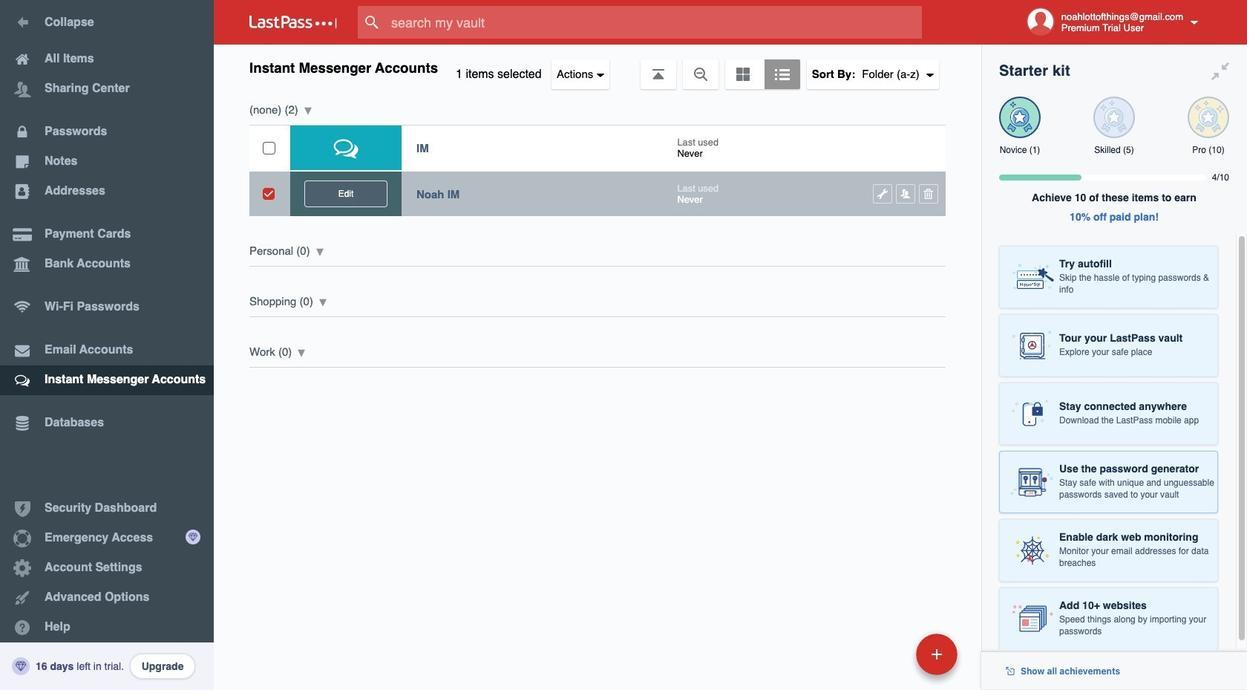 Task type: locate. For each thing, give the bounding box(es) containing it.
vault options navigation
[[214, 45, 982, 89]]

new item navigation
[[815, 629, 967, 690]]

main navigation navigation
[[0, 0, 214, 690]]

Search search field
[[358, 6, 952, 39]]



Task type: vqa. For each thing, say whether or not it's contained in the screenshot.
"lastpass" image
yes



Task type: describe. For each thing, give the bounding box(es) containing it.
search my vault text field
[[358, 6, 952, 39]]

new item element
[[815, 633, 963, 675]]

lastpass image
[[250, 16, 337, 29]]



